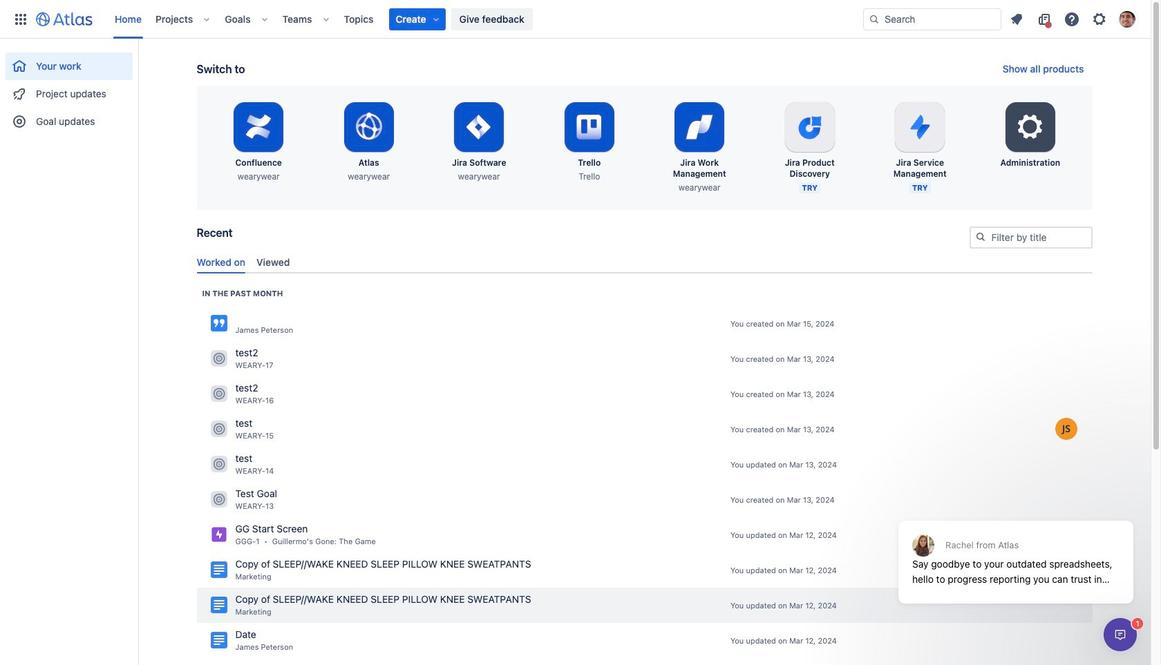 Task type: vqa. For each thing, say whether or not it's contained in the screenshot.
third townsquare image from the bottom
yes



Task type: describe. For each thing, give the bounding box(es) containing it.
help image
[[1064, 11, 1081, 27]]

account image
[[1120, 11, 1136, 27]]

3 townsquare image from the top
[[211, 492, 227, 509]]

search image
[[869, 13, 880, 25]]

search image
[[975, 232, 987, 243]]

Filter by title field
[[971, 228, 1092, 248]]

2 confluence image from the top
[[211, 562, 227, 579]]

Search field
[[864, 8, 1002, 30]]

0 vertical spatial dialog
[[892, 488, 1141, 615]]

switch to... image
[[12, 11, 29, 27]]

2 confluence image from the top
[[211, 633, 227, 650]]

0 vertical spatial settings image
[[1092, 11, 1109, 27]]

1 confluence image from the top
[[211, 316, 227, 332]]

1 townsquare image from the top
[[211, 386, 227, 403]]

2 townsquare image from the top
[[211, 457, 227, 473]]



Task type: locate. For each thing, give the bounding box(es) containing it.
0 vertical spatial townsquare image
[[211, 386, 227, 403]]

group
[[6, 39, 133, 140]]

2 vertical spatial townsquare image
[[211, 492, 227, 509]]

2 townsquare image from the top
[[211, 421, 227, 438]]

1 vertical spatial confluence image
[[211, 633, 227, 650]]

0 vertical spatial confluence image
[[211, 316, 227, 332]]

jira image
[[211, 527, 227, 544]]

top element
[[8, 0, 864, 38]]

None search field
[[864, 8, 1002, 30]]

settings image
[[1092, 11, 1109, 27], [1014, 111, 1048, 144]]

0 horizontal spatial settings image
[[1014, 111, 1048, 144]]

heading
[[202, 288, 283, 299]]

confluence image
[[211, 598, 227, 614], [211, 633, 227, 650]]

1 vertical spatial settings image
[[1014, 111, 1048, 144]]

townsquare image
[[211, 351, 227, 367], [211, 421, 227, 438], [211, 492, 227, 509]]

dialog
[[892, 488, 1141, 615], [1104, 619, 1138, 652]]

tab list
[[191, 251, 1099, 274]]

1 vertical spatial townsquare image
[[211, 457, 227, 473]]

confluence image
[[211, 316, 227, 332], [211, 562, 227, 579]]

0 vertical spatial townsquare image
[[211, 351, 227, 367]]

1 horizontal spatial settings image
[[1092, 11, 1109, 27]]

0 vertical spatial confluence image
[[211, 598, 227, 614]]

1 vertical spatial townsquare image
[[211, 421, 227, 438]]

townsquare image
[[211, 386, 227, 403], [211, 457, 227, 473]]

1 townsquare image from the top
[[211, 351, 227, 367]]

notifications image
[[1009, 11, 1026, 27]]

1 vertical spatial confluence image
[[211, 562, 227, 579]]

banner
[[0, 0, 1151, 39]]

1 confluence image from the top
[[211, 598, 227, 614]]

1 vertical spatial dialog
[[1104, 619, 1138, 652]]



